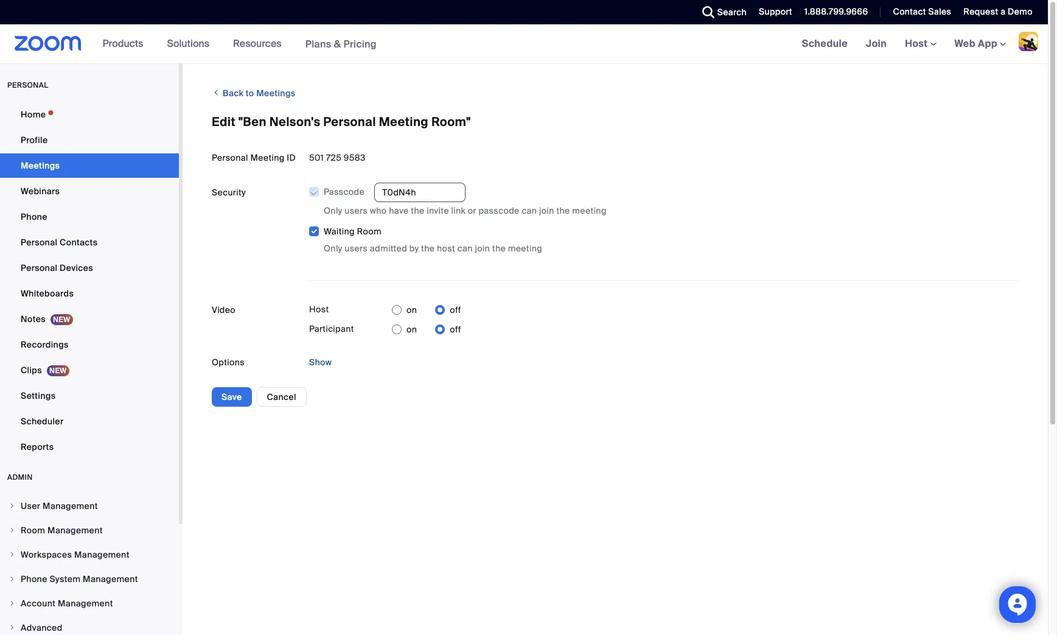 Task type: locate. For each thing, give the bounding box(es) containing it.
account management menu item
[[0, 592, 179, 615]]

1 vertical spatial right image
[[9, 527, 16, 534]]

meeting
[[573, 205, 607, 216], [508, 243, 543, 254]]

settings link
[[0, 384, 179, 408]]

host up the participant on the bottom left of the page
[[309, 304, 329, 315]]

can
[[522, 205, 537, 216], [458, 243, 473, 254]]

1 users from the top
[[345, 205, 368, 216]]

0 horizontal spatial room
[[21, 525, 45, 536]]

off
[[450, 305, 461, 316], [450, 324, 461, 335]]

right image left user
[[9, 502, 16, 510]]

back
[[223, 88, 244, 99]]

0 horizontal spatial meetings
[[21, 160, 60, 171]]

None text field
[[375, 183, 466, 202]]

right image
[[9, 551, 16, 558], [9, 575, 16, 583], [9, 600, 16, 607], [9, 624, 16, 631]]

1 phone from the top
[[21, 211, 47, 222]]

management down workspaces management menu item
[[83, 574, 138, 585]]

right image left workspaces
[[9, 551, 16, 558]]

0 vertical spatial users
[[345, 205, 368, 216]]

501
[[309, 152, 324, 163]]

plans & pricing link
[[305, 37, 377, 50], [305, 37, 377, 50]]

meeting
[[379, 114, 429, 130], [251, 152, 285, 163]]

show
[[309, 357, 332, 368]]

1 vertical spatial users
[[345, 243, 368, 254]]

off down host "option group"
[[450, 324, 461, 335]]

right image left advanced
[[9, 624, 16, 631]]

account
[[21, 598, 56, 609]]

who
[[370, 205, 387, 216]]

right image left account
[[9, 600, 16, 607]]

0 vertical spatial off
[[450, 305, 461, 316]]

2 right image from the top
[[9, 527, 16, 534]]

a
[[1001, 6, 1006, 17]]

request a demo
[[964, 6, 1033, 17]]

user management
[[21, 501, 98, 512]]

invite
[[427, 205, 449, 216]]

reports link
[[0, 435, 179, 459]]

personal up whiteboards
[[21, 262, 57, 273]]

room
[[357, 226, 382, 237], [21, 525, 45, 536]]

1.888.799.9666
[[805, 6, 869, 17]]

personal meeting id
[[212, 152, 296, 163]]

on
[[407, 305, 417, 316], [407, 324, 417, 335]]

personal up 'security'
[[212, 152, 248, 163]]

management up advanced menu item
[[58, 598, 113, 609]]

1 only from the top
[[324, 205, 343, 216]]

0 horizontal spatial meeting
[[508, 243, 543, 254]]

1 vertical spatial phone
[[21, 574, 47, 585]]

management for room management
[[48, 525, 103, 536]]

schedule
[[802, 37, 848, 50]]

2 off from the top
[[450, 324, 461, 335]]

personal contacts link
[[0, 230, 179, 255]]

1 on from the top
[[407, 305, 417, 316]]

personal up personal devices
[[21, 237, 57, 248]]

0 vertical spatial phone
[[21, 211, 47, 222]]

0 vertical spatial host
[[906, 37, 931, 50]]

host inside meetings navigation
[[906, 37, 931, 50]]

off up participant "option group" on the left of page
[[450, 305, 461, 316]]

webinars
[[21, 186, 60, 197]]

management for user management
[[43, 501, 98, 512]]

management for workspaces management
[[74, 549, 130, 560]]

management up workspaces management
[[48, 525, 103, 536]]

phone inside personal menu menu
[[21, 211, 47, 222]]

on inside participant "option group"
[[407, 324, 417, 335]]

profile link
[[0, 128, 179, 152]]

0 vertical spatial meetings
[[257, 88, 296, 99]]

profile
[[21, 135, 48, 146]]

phone inside menu item
[[21, 574, 47, 585]]

personal menu menu
[[0, 102, 179, 460]]

1 right image from the top
[[9, 551, 16, 558]]

workspaces management menu item
[[0, 543, 179, 566]]

0 vertical spatial room
[[357, 226, 382, 237]]

host
[[906, 37, 931, 50], [309, 304, 329, 315]]

right image
[[9, 502, 16, 510], [9, 527, 16, 534]]

2 right image from the top
[[9, 575, 16, 583]]

user management menu item
[[0, 494, 179, 518]]

personal devices link
[[0, 256, 179, 280]]

webinars link
[[0, 179, 179, 203]]

cancel
[[267, 392, 296, 403]]

participant
[[309, 323, 354, 334]]

1 horizontal spatial host
[[906, 37, 931, 50]]

advanced menu item
[[0, 616, 179, 635]]

workspaces
[[21, 549, 72, 560]]

users
[[345, 205, 368, 216], [345, 243, 368, 254]]

3 right image from the top
[[9, 600, 16, 607]]

right image inside room management menu item
[[9, 527, 16, 534]]

1 off from the top
[[450, 305, 461, 316]]

only users admitted by the host can join the meeting
[[324, 243, 543, 254]]

advanced
[[21, 622, 63, 633]]

can right passcode
[[522, 205, 537, 216]]

2 users from the top
[[345, 243, 368, 254]]

1 vertical spatial meetings
[[21, 160, 60, 171]]

admin
[[7, 473, 33, 482]]

on up participant "option group" on the left of page
[[407, 305, 417, 316]]

on down host "option group"
[[407, 324, 417, 335]]

1 vertical spatial host
[[309, 304, 329, 315]]

right image inside phone system management menu item
[[9, 575, 16, 583]]

meeting left room"
[[379, 114, 429, 130]]

web app
[[955, 37, 998, 50]]

the
[[411, 205, 425, 216], [557, 205, 570, 216], [421, 243, 435, 254], [493, 243, 506, 254]]

on for participant
[[407, 324, 417, 335]]

room down user
[[21, 525, 45, 536]]

phone
[[21, 211, 47, 222], [21, 574, 47, 585]]

banner containing products
[[0, 24, 1049, 64]]

0 vertical spatial only
[[324, 205, 343, 216]]

right image inside workspaces management menu item
[[9, 551, 16, 558]]

only down waiting
[[324, 243, 343, 254]]

2 on from the top
[[407, 324, 417, 335]]

reports
[[21, 441, 54, 452]]

join right passcode
[[540, 205, 555, 216]]

zoom logo image
[[15, 36, 81, 51]]

meetings
[[257, 88, 296, 99], [21, 160, 60, 171]]

off for host
[[450, 305, 461, 316]]

support link
[[750, 0, 796, 24], [759, 6, 793, 17]]

right image inside account management menu item
[[9, 600, 16, 607]]

off inside host "option group"
[[450, 305, 461, 316]]

2 only from the top
[[324, 243, 343, 254]]

products button
[[103, 24, 149, 63]]

0 horizontal spatial meeting
[[251, 152, 285, 163]]

on for host
[[407, 305, 417, 316]]

nelson's
[[270, 114, 321, 130]]

1 vertical spatial meeting
[[251, 152, 285, 163]]

0 horizontal spatial host
[[309, 304, 329, 315]]

1 horizontal spatial room
[[357, 226, 382, 237]]

phone for phone
[[21, 211, 47, 222]]

management inside menu item
[[83, 574, 138, 585]]

users down waiting room
[[345, 243, 368, 254]]

right image inside advanced menu item
[[9, 624, 16, 631]]

off inside participant "option group"
[[450, 324, 461, 335]]

product information navigation
[[94, 24, 386, 64]]

management inside menu item
[[48, 525, 103, 536]]

web app button
[[955, 37, 1007, 50]]

only
[[324, 205, 343, 216], [324, 243, 343, 254]]

profile picture image
[[1019, 32, 1039, 51]]

back to meetings
[[221, 88, 296, 99]]

can right "host"
[[458, 243, 473, 254]]

phone up account
[[21, 574, 47, 585]]

demo
[[1009, 6, 1033, 17]]

host down contact sales
[[906, 37, 931, 50]]

none text field inside security group
[[375, 183, 466, 202]]

phone down webinars
[[21, 211, 47, 222]]

on inside host "option group"
[[407, 305, 417, 316]]

meeting left id
[[251, 152, 285, 163]]

right image left 'system'
[[9, 575, 16, 583]]

0 vertical spatial on
[[407, 305, 417, 316]]

1 vertical spatial meeting
[[508, 243, 543, 254]]

request
[[964, 6, 999, 17]]

1 right image from the top
[[9, 502, 16, 510]]

contact sales link
[[884, 0, 955, 24], [894, 6, 952, 17]]

right image left room management
[[9, 527, 16, 534]]

personal for personal meeting id
[[212, 152, 248, 163]]

users for who
[[345, 205, 368, 216]]

1 horizontal spatial join
[[540, 205, 555, 216]]

home link
[[0, 102, 179, 127]]

1 vertical spatial off
[[450, 324, 461, 335]]

1 vertical spatial join
[[475, 243, 490, 254]]

1 horizontal spatial meetings
[[257, 88, 296, 99]]

1 horizontal spatial meeting
[[379, 114, 429, 130]]

1 horizontal spatial can
[[522, 205, 537, 216]]

join right "host"
[[475, 243, 490, 254]]

1 horizontal spatial meeting
[[573, 205, 607, 216]]

2 phone from the top
[[21, 574, 47, 585]]

management up room management
[[43, 501, 98, 512]]

right image inside user management menu item
[[9, 502, 16, 510]]

admitted
[[370, 243, 407, 254]]

1 vertical spatial on
[[407, 324, 417, 335]]

meetings up webinars
[[21, 160, 60, 171]]

clips
[[21, 365, 42, 376]]

1 vertical spatial room
[[21, 525, 45, 536]]

participant option group
[[392, 320, 461, 339]]

4 right image from the top
[[9, 624, 16, 631]]

1 vertical spatial only
[[324, 243, 343, 254]]

users up waiting room
[[345, 205, 368, 216]]

settings
[[21, 390, 56, 401]]

1 vertical spatial can
[[458, 243, 473, 254]]

management
[[43, 501, 98, 512], [48, 525, 103, 536], [74, 549, 130, 560], [83, 574, 138, 585], [58, 598, 113, 609]]

room inside menu item
[[21, 525, 45, 536]]

user
[[21, 501, 40, 512]]

0 vertical spatial meeting
[[379, 114, 429, 130]]

scheduler
[[21, 416, 64, 427]]

meetings right to
[[257, 88, 296, 99]]

personal
[[7, 80, 48, 90]]

only up waiting
[[324, 205, 343, 216]]

0 vertical spatial right image
[[9, 502, 16, 510]]

phone for phone system management
[[21, 574, 47, 585]]

save
[[222, 392, 242, 403]]

management up phone system management menu item
[[74, 549, 130, 560]]

0 vertical spatial can
[[522, 205, 537, 216]]

meetings link
[[0, 153, 179, 178]]

room down "who"
[[357, 226, 382, 237]]

room management
[[21, 525, 103, 536]]

banner
[[0, 24, 1049, 64]]



Task type: describe. For each thing, give the bounding box(es) containing it.
contact
[[894, 6, 927, 17]]

waiting
[[324, 226, 355, 237]]

solutions
[[167, 37, 210, 50]]

back to meetings link
[[212, 83, 296, 103]]

support
[[759, 6, 793, 17]]

management for account management
[[58, 598, 113, 609]]

phone link
[[0, 205, 179, 229]]

security
[[212, 187, 246, 198]]

right image for account
[[9, 600, 16, 607]]

only for only users admitted by the host can join the meeting
[[324, 243, 343, 254]]

resources
[[233, 37, 282, 50]]

waiting room
[[324, 226, 382, 237]]

contacts
[[60, 237, 98, 248]]

left image
[[212, 86, 221, 99]]

whiteboards link
[[0, 281, 179, 306]]

725
[[326, 152, 342, 163]]

phone system management menu item
[[0, 568, 179, 591]]

personal up 9583
[[324, 114, 376, 130]]

products
[[103, 37, 143, 50]]

account management
[[21, 598, 113, 609]]

or
[[468, 205, 477, 216]]

users for admitted
[[345, 243, 368, 254]]

"ben
[[239, 114, 267, 130]]

personal contacts
[[21, 237, 98, 248]]

admin menu menu
[[0, 494, 179, 635]]

notes
[[21, 314, 46, 325]]

meetings inside personal menu menu
[[21, 160, 60, 171]]

0 vertical spatial join
[[540, 205, 555, 216]]

cancel button
[[257, 387, 307, 407]]

home
[[21, 109, 46, 120]]

app
[[979, 37, 998, 50]]

recordings link
[[0, 332, 179, 357]]

&
[[334, 37, 341, 50]]

sales
[[929, 6, 952, 17]]

whiteboards
[[21, 288, 74, 299]]

resources button
[[233, 24, 287, 63]]

solutions button
[[167, 24, 215, 63]]

room inside security group
[[357, 226, 382, 237]]

room management menu item
[[0, 519, 179, 542]]

only for only users who have the invite link or passcode can join the meeting
[[324, 205, 343, 216]]

video
[[212, 305, 236, 316]]

security group
[[309, 183, 1019, 255]]

passcode
[[479, 205, 520, 216]]

workspaces management
[[21, 549, 130, 560]]

right image for room management
[[9, 527, 16, 534]]

plans
[[305, 37, 332, 50]]

right image for user management
[[9, 502, 16, 510]]

only users who have the invite link or passcode can join the meeting
[[324, 205, 607, 216]]

devices
[[60, 262, 93, 273]]

pricing
[[344, 37, 377, 50]]

web
[[955, 37, 976, 50]]

right image for phone
[[9, 575, 16, 583]]

personal for personal contacts
[[21, 237, 57, 248]]

passcode
[[324, 186, 365, 197]]

9583
[[344, 152, 366, 163]]

room"
[[432, 114, 471, 130]]

phone system management
[[21, 574, 138, 585]]

host
[[437, 243, 455, 254]]

search button
[[693, 0, 750, 24]]

host button
[[906, 37, 937, 50]]

0 horizontal spatial join
[[475, 243, 490, 254]]

plans & pricing
[[305, 37, 377, 50]]

link
[[452, 205, 466, 216]]

join link
[[857, 24, 896, 63]]

to
[[246, 88, 254, 99]]

save button
[[212, 387, 252, 407]]

show button
[[309, 353, 332, 372]]

id
[[287, 152, 296, 163]]

by
[[410, 243, 419, 254]]

personal devices
[[21, 262, 93, 273]]

search
[[718, 7, 747, 18]]

join
[[867, 37, 887, 50]]

meetings navigation
[[793, 24, 1049, 64]]

0 vertical spatial meeting
[[573, 205, 607, 216]]

system
[[50, 574, 81, 585]]

501 725 9583
[[309, 152, 366, 163]]

host option group
[[392, 300, 461, 320]]

recordings
[[21, 339, 69, 350]]

clips link
[[0, 358, 179, 382]]

right image for workspaces
[[9, 551, 16, 558]]

contact sales
[[894, 6, 952, 17]]

personal for personal devices
[[21, 262, 57, 273]]

schedule link
[[793, 24, 857, 63]]

options
[[212, 357, 245, 368]]

off for participant
[[450, 324, 461, 335]]

0 horizontal spatial can
[[458, 243, 473, 254]]

edit "ben nelson's personal meeting room"
[[212, 114, 471, 130]]

have
[[389, 205, 409, 216]]



Task type: vqa. For each thing, say whether or not it's contained in the screenshot.
2nd 'Only' from the top
yes



